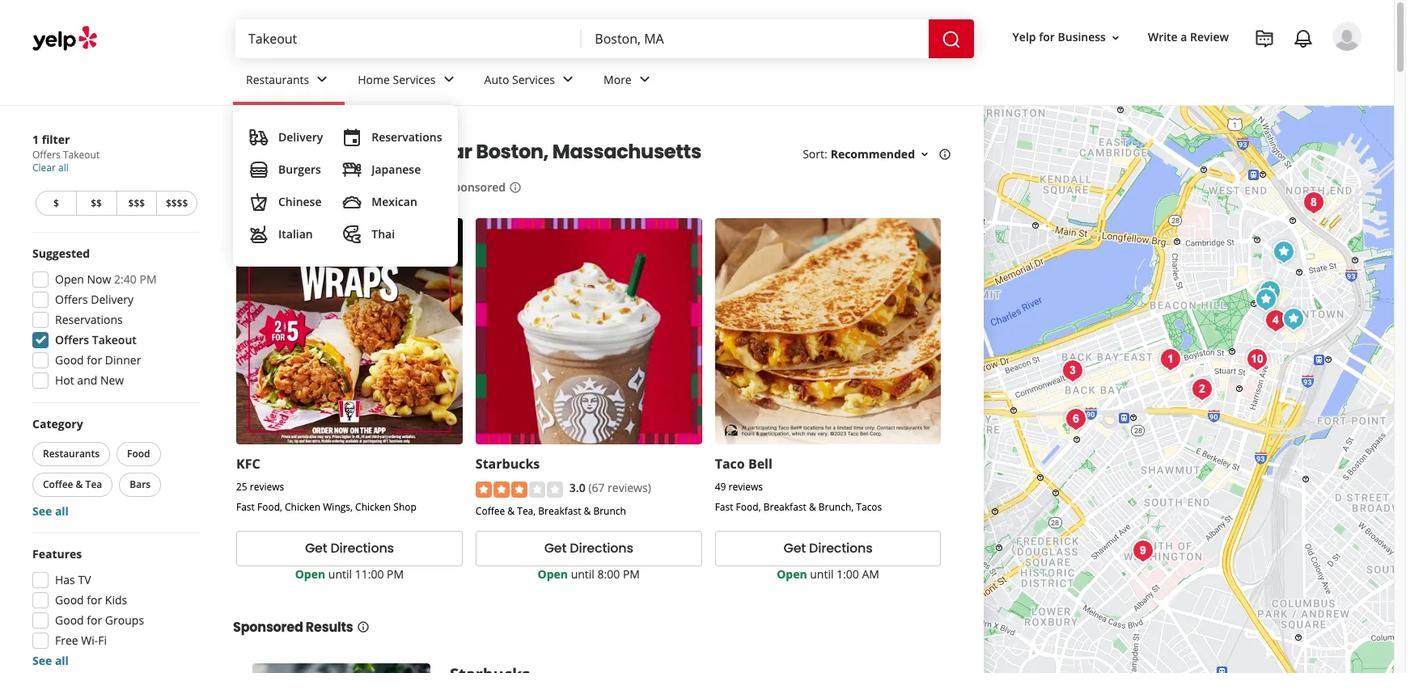 Task type: vqa. For each thing, say whether or not it's contained in the screenshot.
2:40
yes



Task type: locate. For each thing, give the bounding box(es) containing it.
1 directions from the left
[[330, 540, 394, 558]]

10
[[273, 139, 292, 165]]

sponsored
[[447, 180, 506, 195], [233, 619, 303, 637]]

16 chevron right v2 image for takeout
[[345, 126, 358, 139]]

1 horizontal spatial 16 info v2 image
[[938, 148, 951, 161]]

1 horizontal spatial reviews
[[728, 481, 763, 494]]

coffee for coffee & tea, breakfast & brunch
[[476, 505, 505, 518]]

restaurants for restaurants button
[[43, 447, 100, 461]]

0 horizontal spatial get directions link
[[236, 531, 463, 567]]

reservations inside 'menu'
[[372, 129, 442, 145]]

2 horizontal spatial 24 chevron down v2 image
[[635, 70, 654, 89]]

starbucks
[[476, 456, 540, 473]]

clear
[[32, 161, 56, 175]]

food, down taco bell link
[[736, 501, 761, 515]]

& left "brunch,"
[[809, 501, 816, 515]]

delivery down open now 2:40 pm
[[91, 292, 134, 307]]

1 vertical spatial see all
[[32, 654, 69, 669]]

1 get from the left
[[305, 540, 327, 558]]

16 chevron right v2 image left the takeout link at the top of page
[[345, 126, 358, 139]]

16 chevron down v2 image inside 'yelp for business' button
[[1109, 31, 1122, 44]]

1 horizontal spatial get
[[544, 540, 567, 558]]

restaurants link inside business categories element
[[233, 58, 345, 105]]

taco bell 49 reviews fast food, breakfast & brunch, tacos
[[715, 456, 882, 515]]

all right clear
[[58, 161, 69, 175]]

directions for taco
[[809, 540, 873, 558]]

3 directions from the left
[[809, 540, 873, 558]]

offers down now
[[55, 292, 88, 307]]

see all button down coffee & tea button
[[32, 504, 69, 519]]

restaurants up the burgers
[[280, 125, 339, 139]]

for
[[1039, 29, 1055, 45], [87, 353, 102, 368], [87, 593, 102, 608], [87, 613, 102, 629]]

yelp left business
[[1013, 29, 1036, 45]]

1 horizontal spatial breakfast
[[763, 501, 806, 515]]

open left 1:00
[[777, 567, 807, 582]]

pm
[[140, 272, 157, 287], [387, 567, 404, 582], [623, 567, 640, 582]]

filter
[[42, 132, 70, 147]]

until left the 11:00
[[328, 567, 352, 582]]

starbucks image
[[1267, 236, 1300, 269], [1249, 284, 1282, 316]]

get for starbucks
[[544, 540, 567, 558]]

3 until from the left
[[810, 567, 834, 582]]

sponsored for sponsored results
[[233, 619, 303, 637]]

1 horizontal spatial 24 chevron down v2 image
[[558, 70, 578, 89]]

see
[[32, 504, 52, 519], [32, 654, 52, 669]]

1 good from the top
[[55, 353, 84, 368]]

0 vertical spatial group
[[28, 246, 201, 394]]

home services
[[358, 72, 436, 87]]

mike & patty's - boston image
[[1186, 374, 1218, 406]]

1 vertical spatial yelp
[[233, 125, 254, 139]]

2 none field from the left
[[595, 30, 915, 48]]

1 horizontal spatial get directions
[[544, 540, 633, 558]]

None search field
[[235, 19, 977, 58]]

1 none field from the left
[[248, 30, 569, 48]]

0 vertical spatial see all
[[32, 504, 69, 519]]

2 16 chevron right v2 image from the left
[[345, 126, 358, 139]]

reviews inside the taco bell 49 reviews fast food, breakfast & brunch, tacos
[[728, 481, 763, 494]]

restaurants link up delivery link
[[233, 58, 345, 105]]

24 chevron down v2 image for restaurants
[[312, 70, 332, 89]]

open for taco bell
[[777, 567, 807, 582]]

24 reservations v2 image
[[342, 128, 362, 147]]

group containing category
[[29, 417, 201, 520]]

0 vertical spatial see all button
[[32, 504, 69, 519]]

&
[[76, 478, 83, 492], [809, 501, 816, 515], [508, 505, 515, 518], [584, 505, 591, 518]]

auto
[[484, 72, 509, 87]]

get for taco bell
[[784, 540, 806, 558]]

0 horizontal spatial sponsored
[[233, 619, 303, 637]]

3 star rating image
[[476, 482, 563, 498]]

16 info v2 image right the recommended dropdown button
[[938, 148, 951, 161]]

offers inside the 1 filter offers takeout clear all
[[32, 148, 61, 162]]

1 reviews from the left
[[250, 481, 284, 494]]

get directions up open until 11:00 pm
[[305, 540, 394, 558]]

fast down 49
[[715, 501, 733, 515]]

business
[[1058, 29, 1106, 45]]

recommended button
[[831, 147, 931, 162]]

2 horizontal spatial pm
[[623, 567, 640, 582]]

1 horizontal spatial until
[[571, 567, 595, 582]]

0 horizontal spatial 24 chevron down v2 image
[[312, 70, 332, 89]]

get directions for kfc
[[305, 540, 394, 558]]

2 horizontal spatial get directions
[[784, 540, 873, 558]]

2 see all from the top
[[32, 654, 69, 669]]

restaurants inside business categories element
[[246, 72, 309, 87]]

groups
[[105, 613, 144, 629]]

get directions for starbucks
[[544, 540, 633, 558]]

get directions link down "brunch,"
[[715, 531, 941, 567]]

2 get from the left
[[544, 540, 567, 558]]

offers delivery
[[55, 292, 134, 307]]

fast down 25
[[236, 501, 255, 515]]

get
[[305, 540, 327, 558], [544, 540, 567, 558], [784, 540, 806, 558]]

0 horizontal spatial 16 chevron right v2 image
[[260, 126, 273, 139]]

good down has tv
[[55, 593, 84, 608]]

1 vertical spatial coffee
[[476, 505, 505, 518]]

2 horizontal spatial get
[[784, 540, 806, 558]]

2 food, from the left
[[736, 501, 761, 515]]

1 horizontal spatial fast
[[715, 501, 733, 515]]

2 horizontal spatial directions
[[809, 540, 873, 558]]

16 chevron right v2 image right yelp link
[[260, 126, 273, 139]]

directions up 1:00
[[809, 540, 873, 558]]

coffee down the 3 star rating "image"
[[476, 505, 505, 518]]

breakfast down 3.0
[[538, 505, 581, 518]]

until left 8:00
[[571, 567, 595, 582]]

& inside the taco bell 49 reviews fast food, breakfast & brunch, tacos
[[809, 501, 816, 515]]

24 chevron down v2 image inside more link
[[635, 70, 654, 89]]

open up sponsored results
[[295, 567, 325, 582]]

1 services from the left
[[393, 72, 436, 87]]

2 vertical spatial good
[[55, 613, 84, 629]]

restaurants up 'coffee & tea'
[[43, 447, 100, 461]]

2 until from the left
[[571, 567, 595, 582]]

1 horizontal spatial chicken
[[355, 501, 391, 515]]

services left 24 chevron down v2 icon
[[393, 72, 436, 87]]

get directions up open until 8:00 pm
[[544, 540, 633, 558]]

bars button
[[119, 473, 161, 498]]

see all button
[[32, 504, 69, 519], [32, 654, 69, 669]]

reviews right 25
[[250, 481, 284, 494]]

16 chevron down v2 image right business
[[1109, 31, 1122, 44]]

breakfast down 'bell'
[[763, 501, 806, 515]]

see all button down free
[[32, 654, 69, 669]]

open left 8:00
[[538, 567, 568, 582]]

open until 8:00 pm
[[538, 567, 640, 582]]

0 horizontal spatial 16 chevron down v2 image
[[918, 148, 931, 161]]

0 vertical spatial reservations
[[372, 129, 442, 145]]

directions up the 11:00
[[330, 540, 394, 558]]

all down free
[[55, 654, 69, 669]]

suggested
[[32, 246, 90, 261]]

16 chevron right v2 image for restaurants
[[260, 126, 273, 139]]

2 services from the left
[[512, 72, 555, 87]]

sponsored down top 10 best takeout near boston, massachusetts
[[447, 180, 506, 195]]

1 horizontal spatial pm
[[387, 567, 404, 582]]

brunch,
[[819, 501, 854, 515]]

0 vertical spatial restaurants link
[[233, 58, 345, 105]]

2 get directions from the left
[[544, 540, 633, 558]]

1 vertical spatial restaurants link
[[280, 125, 339, 139]]

reservations link
[[336, 121, 449, 154]]

hot
[[55, 373, 74, 388]]

0 horizontal spatial reservations
[[55, 312, 123, 328]]

0 horizontal spatial chicken
[[285, 501, 320, 515]]

good up free
[[55, 613, 84, 629]]

0 vertical spatial 16 chevron down v2 image
[[1109, 31, 1122, 44]]

0 vertical spatial offers
[[32, 148, 61, 162]]

0 horizontal spatial reviews
[[250, 481, 284, 494]]

get directions link
[[236, 531, 463, 567], [476, 531, 702, 567], [715, 531, 941, 567]]

menu containing delivery
[[233, 105, 458, 267]]

2 vertical spatial offers
[[55, 332, 89, 348]]

1 horizontal spatial none field
[[595, 30, 915, 48]]

2 see from the top
[[32, 654, 52, 669]]

0 horizontal spatial breakfast
[[538, 505, 581, 518]]

2 good from the top
[[55, 593, 84, 608]]

3 good from the top
[[55, 613, 84, 629]]

2:40
[[114, 272, 137, 287]]

for inside button
[[1039, 29, 1055, 45]]

get directions up open until 1:00 am
[[784, 540, 873, 558]]

0 horizontal spatial food,
[[257, 501, 282, 515]]

2 reviews from the left
[[728, 481, 763, 494]]

see all button for features
[[32, 654, 69, 669]]

until for taco bell
[[810, 567, 834, 582]]

1 horizontal spatial 16 chevron down v2 image
[[1109, 31, 1122, 44]]

1 get directions from the left
[[305, 540, 394, 558]]

24 thai v2 image
[[342, 225, 362, 244]]

reviews down taco bell link
[[728, 481, 763, 494]]

1 fast from the left
[[236, 501, 255, 515]]

None field
[[248, 30, 569, 48], [595, 30, 915, 48]]

services for home services
[[393, 72, 436, 87]]

reservations down 'offers delivery'
[[55, 312, 123, 328]]

0 vertical spatial 16 info v2 image
[[938, 148, 951, 161]]

1
[[32, 132, 39, 147]]

16 chevron down v2 image inside the recommended dropdown button
[[918, 148, 931, 161]]

0 vertical spatial all
[[58, 161, 69, 175]]

open for starbucks
[[538, 567, 568, 582]]

restaurants link up the burgers
[[280, 125, 339, 139]]

16 chevron down v2 image right recommended on the top right of the page
[[918, 148, 931, 161]]

a
[[1181, 29, 1187, 45]]

see all
[[32, 504, 69, 519], [32, 654, 69, 669]]

food
[[127, 447, 150, 461]]

get directions link down brunch
[[476, 531, 702, 567]]

1 vertical spatial 16 chevron down v2 image
[[918, 148, 931, 161]]

tea
[[85, 478, 102, 492]]

offers down filter
[[32, 148, 61, 162]]

all down coffee & tea button
[[55, 504, 69, 519]]

1 horizontal spatial delivery
[[278, 129, 323, 145]]

good for good for dinner
[[55, 353, 84, 368]]

0 vertical spatial delivery
[[278, 129, 323, 145]]

1 food, from the left
[[257, 501, 282, 515]]

directions for kfc
[[330, 540, 394, 558]]

starbucks image up "moon & flower house -boston" image
[[1249, 284, 1282, 316]]

24 burgers v2 image
[[249, 160, 269, 180]]

reservations up japanese
[[372, 129, 442, 145]]

japanese
[[372, 162, 421, 177]]

clear all link
[[32, 161, 69, 175]]

restaurants button
[[32, 443, 110, 467]]

yelp inside 'yelp for business' button
[[1013, 29, 1036, 45]]

1 horizontal spatial reservations
[[372, 129, 442, 145]]

$
[[53, 197, 59, 210]]

directions up 8:00
[[570, 540, 633, 558]]

2 24 chevron down v2 image from the left
[[558, 70, 578, 89]]

1 until from the left
[[328, 567, 352, 582]]

1 vertical spatial good
[[55, 593, 84, 608]]

16 chevron down v2 image for recommended
[[918, 148, 931, 161]]

see all down free
[[32, 654, 69, 669]]

reservations
[[372, 129, 442, 145], [55, 312, 123, 328]]

0 horizontal spatial directions
[[330, 540, 394, 558]]

1 vertical spatial reservations
[[55, 312, 123, 328]]

services for auto services
[[512, 72, 555, 87]]

1 24 chevron down v2 image from the left
[[312, 70, 332, 89]]

1 get directions link from the left
[[236, 531, 463, 567]]

24 chevron down v2 image inside restaurants link
[[312, 70, 332, 89]]

projects image
[[1255, 29, 1274, 49]]

0 horizontal spatial get
[[305, 540, 327, 558]]

24 chevron down v2 image
[[312, 70, 332, 89], [558, 70, 578, 89], [635, 70, 654, 89]]

1 horizontal spatial services
[[512, 72, 555, 87]]

chicken left wings,
[[285, 501, 320, 515]]

16 chevron down v2 image
[[1109, 31, 1122, 44], [918, 148, 931, 161]]

1 vertical spatial sponsored
[[233, 619, 303, 637]]

0 horizontal spatial coffee
[[43, 478, 73, 492]]

delivery up the burgers
[[278, 129, 323, 145]]

sponsored for sponsored
[[447, 180, 506, 195]]

more
[[604, 72, 632, 87]]

for down good for kids
[[87, 613, 102, 629]]

0 horizontal spatial none field
[[248, 30, 569, 48]]

offers takeout
[[55, 332, 137, 348]]

coffee for coffee & tea
[[43, 478, 73, 492]]

good
[[55, 353, 84, 368], [55, 593, 84, 608], [55, 613, 84, 629]]

pm right 2:40
[[140, 272, 157, 287]]

lotus test kitchen image
[[1259, 305, 1292, 337]]

services right "auto"
[[512, 72, 555, 87]]

breakfast
[[763, 501, 806, 515], [538, 505, 581, 518]]

coffee down restaurants button
[[43, 478, 73, 492]]

chicken
[[285, 501, 320, 515], [355, 501, 391, 515]]

yelp up '24 burgers v2' 'image'
[[233, 125, 254, 139]]

japanese link
[[336, 154, 449, 186]]

restaurants link
[[233, 58, 345, 105], [280, 125, 339, 139]]

menu
[[233, 105, 458, 267]]

0 horizontal spatial until
[[328, 567, 352, 582]]

brunch
[[593, 505, 626, 518]]

bacco's fine foods image
[[1154, 344, 1186, 376]]

food, down the kfc
[[257, 501, 282, 515]]

24 chevron down v2 image right auto services
[[558, 70, 578, 89]]

1:00
[[837, 567, 859, 582]]

2 vertical spatial group
[[28, 547, 201, 670]]

0 horizontal spatial services
[[393, 72, 436, 87]]

for up good for groups
[[87, 593, 102, 608]]

16 info v2 image
[[938, 148, 951, 161], [356, 621, 369, 634]]

search image
[[941, 30, 961, 49]]

open
[[55, 272, 84, 287], [295, 567, 325, 582], [538, 567, 568, 582], [777, 567, 807, 582]]

none field 'near'
[[595, 30, 915, 48]]

1 horizontal spatial sponsored
[[447, 180, 506, 195]]

group
[[28, 246, 201, 394], [29, 417, 201, 520], [28, 547, 201, 670]]

notifications image
[[1294, 29, 1313, 49]]

2 get directions link from the left
[[476, 531, 702, 567]]

takeout inside the 1 filter offers takeout clear all
[[63, 148, 100, 162]]

2 see all button from the top
[[32, 654, 69, 669]]

0 vertical spatial good
[[55, 353, 84, 368]]

1 vertical spatial see all button
[[32, 654, 69, 669]]

offers
[[32, 148, 61, 162], [55, 292, 88, 307], [55, 332, 89, 348]]

mexican
[[372, 194, 417, 210]]

1 vertical spatial group
[[29, 417, 201, 520]]

2 vertical spatial all
[[55, 654, 69, 669]]

24 chevron down v2 image
[[439, 70, 458, 89]]

pm right 8:00
[[623, 567, 640, 582]]

yelp for yelp link
[[233, 125, 254, 139]]

menu inside business categories element
[[233, 105, 458, 267]]

0 horizontal spatial 16 info v2 image
[[356, 621, 369, 634]]

for for dinner
[[87, 353, 102, 368]]

offers up good for dinner
[[55, 332, 89, 348]]

see all button for category
[[32, 504, 69, 519]]

24 mexican v2 image
[[342, 193, 362, 212]]

24 chevron down v2 image inside auto services link
[[558, 70, 578, 89]]

2 horizontal spatial until
[[810, 567, 834, 582]]

coffee inside button
[[43, 478, 73, 492]]

2 chicken from the left
[[355, 501, 391, 515]]

good for good for groups
[[55, 613, 84, 629]]

0 vertical spatial coffee
[[43, 478, 73, 492]]

1 vertical spatial offers
[[55, 292, 88, 307]]

get directions link down wings,
[[236, 531, 463, 567]]

none field find
[[248, 30, 569, 48]]

0 horizontal spatial fast
[[236, 501, 255, 515]]

until left 1:00
[[810, 567, 834, 582]]

restaurants
[[246, 72, 309, 87], [280, 125, 339, 139], [43, 447, 100, 461]]

& left tea
[[76, 478, 83, 492]]

reviews)
[[608, 481, 651, 496]]

2 vertical spatial restaurants
[[43, 447, 100, 461]]

for down offers takeout
[[87, 353, 102, 368]]

coffee
[[43, 478, 73, 492], [476, 505, 505, 518]]

1 chicken from the left
[[285, 501, 320, 515]]

16 chevron down v2 image for yelp for business
[[1109, 31, 1122, 44]]

coffee & tea, breakfast & brunch
[[476, 505, 626, 518]]

pauli's image
[[1297, 187, 1330, 219]]

get directions for taco bell
[[784, 540, 873, 558]]

chicken left "shop"
[[355, 501, 391, 515]]

all spice image
[[1127, 536, 1159, 568]]

group containing features
[[28, 547, 201, 670]]

0 vertical spatial yelp
[[1013, 29, 1036, 45]]

restaurants up delivery link
[[246, 72, 309, 87]]

sponsored results
[[233, 619, 353, 637]]

1 see from the top
[[32, 504, 52, 519]]

italian link
[[243, 218, 329, 251]]

see all down coffee & tea button
[[32, 504, 69, 519]]

24 chevron down v2 image left home on the left top of page
[[312, 70, 332, 89]]

1 horizontal spatial yelp
[[1013, 29, 1036, 45]]

0 vertical spatial see
[[32, 504, 52, 519]]

1 horizontal spatial 16 chevron right v2 image
[[345, 126, 358, 139]]

1 vertical spatial restaurants
[[280, 125, 339, 139]]

0 vertical spatial restaurants
[[246, 72, 309, 87]]

auto services link
[[471, 58, 591, 105]]

get down coffee & tea, breakfast & brunch
[[544, 540, 567, 558]]

services
[[393, 72, 436, 87], [512, 72, 555, 87]]

1 horizontal spatial directions
[[570, 540, 633, 558]]

sponsored left results
[[233, 619, 303, 637]]

1 vertical spatial see
[[32, 654, 52, 669]]

get up open until 1:00 am
[[784, 540, 806, 558]]

good up hot
[[55, 353, 84, 368]]

food,
[[257, 501, 282, 515], [736, 501, 761, 515]]

for left business
[[1039, 29, 1055, 45]]

delivery inside 'menu'
[[278, 129, 323, 145]]

restaurants inside button
[[43, 447, 100, 461]]

1 see all from the top
[[32, 504, 69, 519]]

0 vertical spatial sponsored
[[447, 180, 506, 195]]

top
[[233, 139, 269, 165]]

new
[[100, 373, 124, 388]]

2 directions from the left
[[570, 540, 633, 558]]

1 see all button from the top
[[32, 504, 69, 519]]

16 chevron right v2 image
[[260, 126, 273, 139], [345, 126, 358, 139]]

1 horizontal spatial food,
[[736, 501, 761, 515]]

24 chevron down v2 image right more
[[635, 70, 654, 89]]

breakfast inside the taco bell 49 reviews fast food, breakfast & brunch, tacos
[[763, 501, 806, 515]]

3 24 chevron down v2 image from the left
[[635, 70, 654, 89]]

1 vertical spatial delivery
[[91, 292, 134, 307]]

pm right the 11:00
[[387, 567, 404, 582]]

tea,
[[517, 505, 536, 518]]

reviews inside kfc 25 reviews fast food, chicken wings, chicken shop
[[250, 481, 284, 494]]

1 16 chevron right v2 image from the left
[[260, 126, 273, 139]]

food, inside the taco bell 49 reviews fast food, breakfast & brunch, tacos
[[736, 501, 761, 515]]

kfc link
[[236, 456, 260, 473]]

chinese
[[278, 194, 322, 210]]

3 get directions from the left
[[784, 540, 873, 558]]

1 horizontal spatial get directions link
[[476, 531, 702, 567]]

2 horizontal spatial get directions link
[[715, 531, 941, 567]]

1 horizontal spatial coffee
[[476, 505, 505, 518]]

1 vertical spatial all
[[55, 504, 69, 519]]

reviews
[[250, 481, 284, 494], [728, 481, 763, 494]]

3 get directions link from the left
[[715, 531, 941, 567]]

3 get from the left
[[784, 540, 806, 558]]

see all for category
[[32, 504, 69, 519]]

dinner
[[105, 353, 141, 368]]

0 horizontal spatial yelp
[[233, 125, 254, 139]]

takeout
[[365, 125, 405, 139], [342, 139, 422, 165], [63, 148, 100, 162], [309, 177, 375, 199], [92, 332, 137, 348]]

get up open until 11:00 pm
[[305, 540, 327, 558]]

2 fast from the left
[[715, 501, 733, 515]]

16 info v2 image right results
[[356, 621, 369, 634]]

starbucks image up subway icon
[[1267, 236, 1300, 269]]

0 horizontal spatial get directions
[[305, 540, 394, 558]]



Task type: describe. For each thing, give the bounding box(es) containing it.
auto services
[[484, 72, 555, 87]]

24 chevron down v2 image for more
[[635, 70, 654, 89]]

burgers
[[278, 162, 321, 177]]

49
[[715, 481, 726, 494]]

good for good for kids
[[55, 593, 84, 608]]

tacos
[[856, 501, 882, 515]]

get for kfc
[[305, 540, 327, 558]]

options
[[378, 177, 441, 199]]

results
[[306, 619, 353, 637]]

coffee & tea
[[43, 478, 102, 492]]

good for dinner
[[55, 353, 141, 368]]

subway image
[[1254, 276, 1286, 308]]

yelp for business button
[[1006, 23, 1128, 52]]

bars
[[130, 478, 151, 492]]

25
[[236, 481, 247, 494]]

(67
[[588, 481, 605, 496]]

best
[[296, 139, 338, 165]]

1 vertical spatial 16 info v2 image
[[356, 621, 369, 634]]

recommended
[[831, 147, 915, 162]]

offers for offers takeout
[[55, 332, 89, 348]]

delivery link
[[243, 121, 329, 154]]

fast inside kfc 25 reviews fast food, chicken wings, chicken shop
[[236, 501, 255, 515]]

Find text field
[[248, 30, 569, 48]]

all inside the 1 filter offers takeout clear all
[[58, 161, 69, 175]]

has
[[55, 573, 75, 588]]

featured
[[233, 177, 306, 199]]

pm for kfc
[[387, 567, 404, 582]]

kids
[[105, 593, 127, 608]]

open for kfc
[[295, 567, 325, 582]]

until for starbucks
[[571, 567, 595, 582]]

write a review link
[[1141, 23, 1235, 52]]

Near text field
[[595, 30, 915, 48]]

for for kids
[[87, 593, 102, 608]]

pressed cafe image
[[1059, 404, 1092, 436]]

see for category
[[32, 504, 52, 519]]

16 info v2 image
[[509, 181, 522, 194]]

& left brunch
[[584, 505, 591, 518]]

pm for starbucks
[[623, 567, 640, 582]]

thai
[[372, 227, 395, 242]]

get directions link for starbucks
[[476, 531, 702, 567]]

kfc 25 reviews fast food, chicken wings, chicken shop
[[236, 456, 417, 515]]

sort:
[[803, 147, 827, 162]]

now
[[87, 272, 111, 287]]

& left tea,
[[508, 505, 515, 518]]

0 vertical spatial starbucks image
[[1267, 236, 1300, 269]]

thai link
[[336, 218, 449, 251]]

24 chevron down v2 image for auto services
[[558, 70, 578, 89]]

bell
[[748, 456, 772, 473]]

category
[[32, 417, 83, 432]]

1 filter offers takeout clear all
[[32, 132, 100, 175]]

fast inside the taco bell 49 reviews fast food, breakfast & brunch, tacos
[[715, 501, 733, 515]]

burgers link
[[243, 154, 329, 186]]

mexican link
[[336, 186, 449, 218]]

$$
[[91, 197, 102, 210]]

coffee & tea button
[[32, 473, 113, 498]]

greco image
[[1056, 355, 1088, 388]]

free
[[55, 633, 78, 649]]

$$$$
[[166, 197, 188, 210]]

featured takeout options
[[233, 177, 441, 199]]

open until 11:00 pm
[[295, 567, 404, 582]]

all for features
[[55, 654, 69, 669]]

kfc
[[236, 456, 260, 473]]

free wi-fi
[[55, 633, 107, 649]]

for for groups
[[87, 613, 102, 629]]

food, inside kfc 25 reviews fast food, chicken wings, chicken shop
[[257, 501, 282, 515]]

fi
[[98, 633, 107, 649]]

wings,
[[323, 501, 353, 515]]

hot and new
[[55, 373, 124, 388]]

all for category
[[55, 504, 69, 519]]

$$$
[[128, 197, 145, 210]]

chinese link
[[243, 186, 329, 218]]

see all for features
[[32, 654, 69, 669]]

tv
[[78, 573, 91, 588]]

massachusetts
[[552, 139, 701, 165]]

business categories element
[[233, 58, 1362, 267]]

until for kfc
[[328, 567, 352, 582]]

home
[[358, 72, 390, 87]]

24 chinese v2 image
[[249, 193, 269, 212]]

shop
[[393, 501, 417, 515]]

$$$ button
[[116, 191, 156, 216]]

3.0
[[569, 481, 585, 496]]

near
[[425, 139, 472, 165]]

24 delivery v2 image
[[249, 128, 269, 147]]

taco
[[715, 456, 745, 473]]

yelp for business
[[1013, 29, 1106, 45]]

0 horizontal spatial pm
[[140, 272, 157, 287]]

more link
[[591, 58, 667, 105]]

$$$$ button
[[156, 191, 197, 216]]

wi-
[[81, 633, 98, 649]]

restaurants for restaurants link inside the business categories element
[[246, 72, 309, 87]]

group containing suggested
[[28, 246, 201, 394]]

moon & flower house -boston image
[[1241, 344, 1273, 376]]

open now 2:40 pm
[[55, 272, 157, 287]]

write a review
[[1148, 29, 1229, 45]]

24 sushi v2 image
[[342, 160, 362, 180]]

good for groups
[[55, 613, 144, 629]]

1 vertical spatial starbucks image
[[1249, 284, 1282, 316]]

$$ button
[[76, 191, 116, 216]]

24 italian v2 image
[[249, 225, 269, 244]]

brad k. image
[[1332, 22, 1362, 51]]

yelp for yelp for business
[[1013, 29, 1036, 45]]

boston,
[[476, 139, 549, 165]]

for for business
[[1039, 29, 1055, 45]]

open down suggested
[[55, 272, 84, 287]]

get directions link for kfc
[[236, 531, 463, 567]]

write
[[1148, 29, 1178, 45]]

open until 1:00 am
[[777, 567, 879, 582]]

map region
[[866, 69, 1406, 674]]

am
[[862, 567, 879, 582]]

get directions link for taco bell
[[715, 531, 941, 567]]

food button
[[117, 443, 161, 467]]

yelp link
[[233, 125, 254, 139]]

and
[[77, 373, 97, 388]]

user actions element
[[1000, 20, 1384, 120]]

0 horizontal spatial delivery
[[91, 292, 134, 307]]

home services link
[[345, 58, 471, 105]]

starbucks link
[[476, 456, 540, 473]]

review
[[1190, 29, 1229, 45]]

see for features
[[32, 654, 52, 669]]

has tv
[[55, 573, 91, 588]]

& inside button
[[76, 478, 83, 492]]

$ button
[[36, 191, 76, 216]]

offers for offers delivery
[[55, 292, 88, 307]]

taco bell image
[[1277, 303, 1309, 336]]



